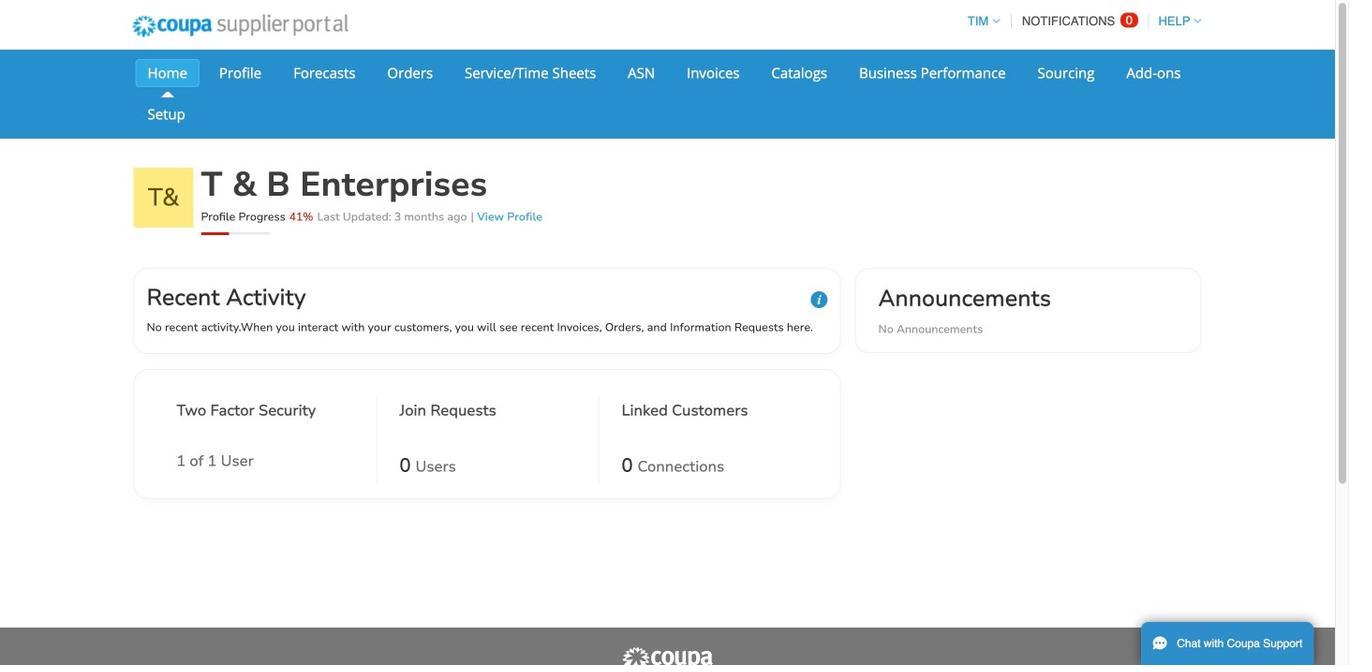 Task type: locate. For each thing, give the bounding box(es) containing it.
coupa supplier portal image
[[119, 3, 361, 50], [621, 646, 714, 665]]

navigation
[[959, 3, 1202, 39]]

1 vertical spatial coupa supplier portal image
[[621, 646, 714, 665]]

0 horizontal spatial coupa supplier portal image
[[119, 3, 361, 50]]



Task type: describe. For each thing, give the bounding box(es) containing it.
0 vertical spatial coupa supplier portal image
[[119, 3, 361, 50]]

1 horizontal spatial coupa supplier portal image
[[621, 646, 714, 665]]

additional information image
[[811, 291, 828, 308]]

t& image
[[134, 168, 193, 228]]



Task type: vqa. For each thing, say whether or not it's contained in the screenshot.
leftmost Coupa Supplier Portal image
yes



